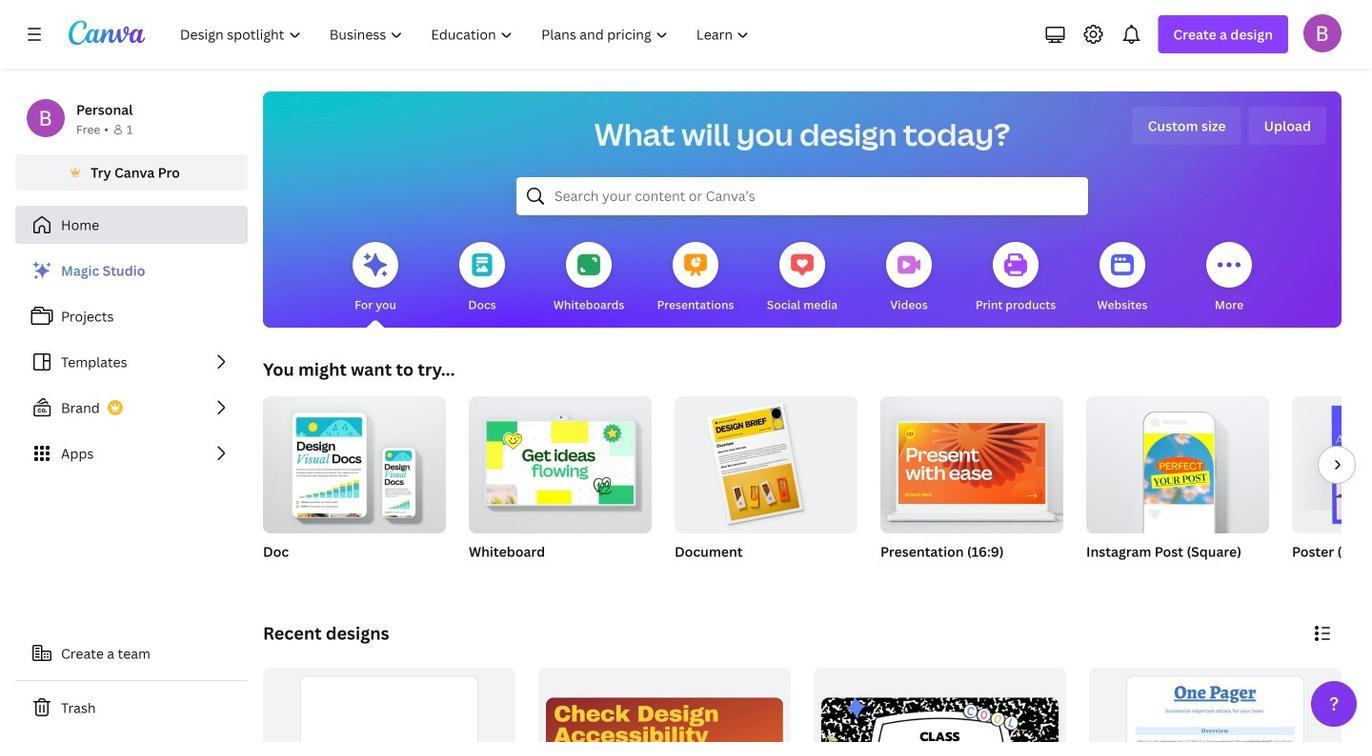 Task type: vqa. For each thing, say whether or not it's contained in the screenshot.
all
no



Task type: locate. For each thing, give the bounding box(es) containing it.
None search field
[[517, 177, 1088, 215]]

group
[[263, 389, 446, 585], [263, 389, 446, 534], [469, 389, 652, 585], [469, 389, 652, 534], [675, 389, 858, 585], [675, 389, 858, 534], [881, 396, 1064, 585], [881, 396, 1064, 534], [1087, 396, 1270, 585], [1292, 396, 1372, 585], [263, 668, 516, 742], [539, 668, 791, 742]]

Search search field
[[555, 178, 1050, 214]]

list
[[15, 252, 248, 473]]



Task type: describe. For each thing, give the bounding box(es) containing it.
top level navigation element
[[168, 15, 766, 53]]

bob builder image
[[1304, 14, 1342, 52]]



